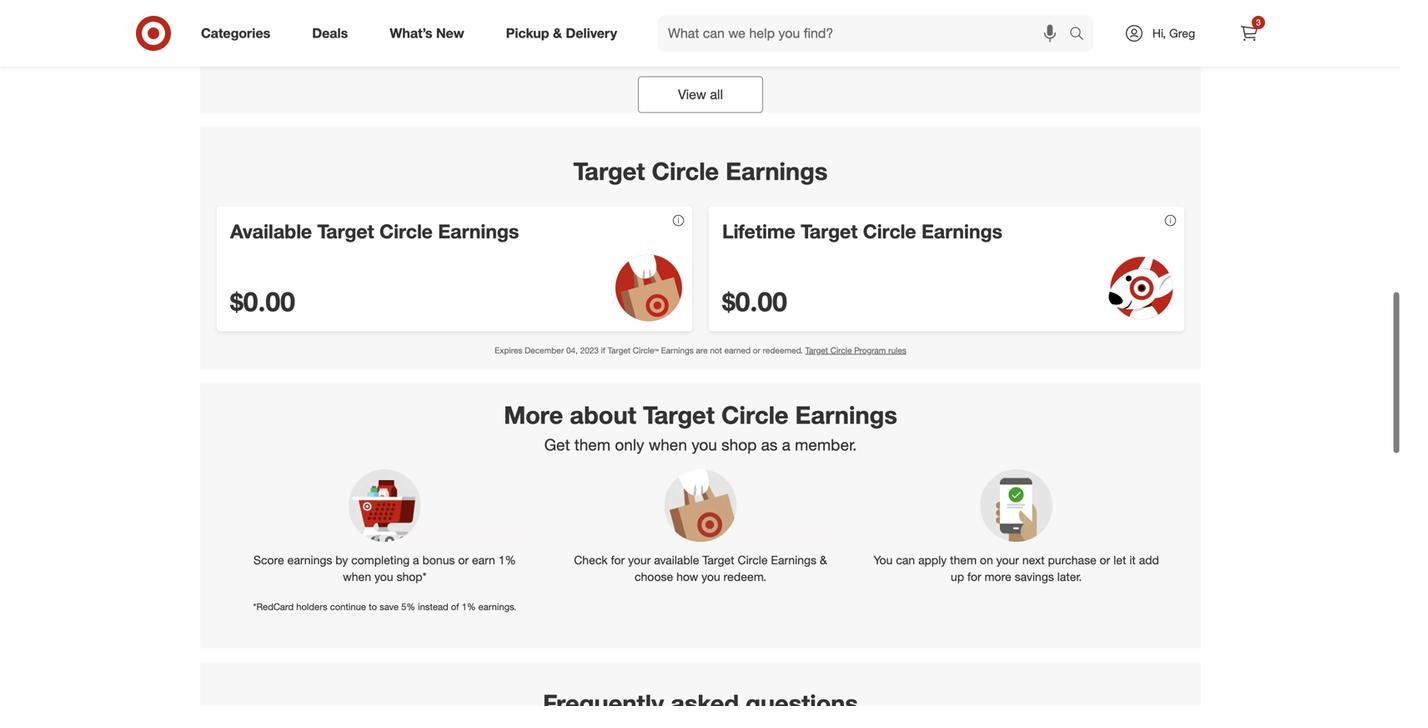 Task type: describe. For each thing, give the bounding box(es) containing it.
apply
[[918, 553, 947, 567]]

them inside "you can apply them on your next purchase or let it add up for more savings later."
[[950, 553, 977, 567]]

program
[[854, 345, 886, 356]]

*redcard
[[253, 601, 294, 612]]

you inside more about target circle earnings get them only when you shop as a member.
[[692, 435, 717, 455]]

a inside score earnings by completing a bonus or earn 1% when you shop*
[[413, 553, 419, 567]]

categories
[[201, 25, 270, 41]]

savings
[[1015, 569, 1054, 584]]

member.
[[795, 435, 857, 455]]

lifetime target
[[722, 220, 858, 243]]

expires december 04, 2023 if target circle™ earnings are not earned or redeemed. target circle program rules
[[495, 345, 906, 356]]

hi,
[[1152, 26, 1166, 40]]

for inside check for your available target circle earnings & choose how you redeem.
[[611, 553, 625, 567]]

you can apply them on your next purchase or let it add up for more savings later.
[[874, 553, 1159, 584]]

target inside more about target circle earnings get them only when you shop as a member.
[[643, 400, 715, 430]]

greg
[[1169, 26, 1195, 40]]

as
[[761, 435, 778, 455]]

completing
[[351, 553, 410, 567]]

hi, greg
[[1152, 26, 1195, 40]]

only
[[615, 435, 644, 455]]

when inside more about target circle earnings get them only when you shop as a member.
[[649, 435, 687, 455]]

delivery
[[566, 25, 617, 41]]

more about target circle earnings get them only when you shop as a member.
[[504, 400, 897, 455]]

you for check for your available target circle earnings & choose how you redeem.
[[701, 569, 720, 584]]

what's new
[[390, 25, 464, 41]]

add
[[1139, 553, 1159, 567]]

target circle program rules link
[[805, 345, 906, 356]]

what's
[[390, 25, 432, 41]]

shop*
[[397, 569, 427, 584]]

if
[[601, 345, 605, 356]]

deals
[[312, 25, 348, 41]]

score
[[253, 553, 284, 567]]

1% for earn
[[498, 553, 516, 567]]

$0.00 for lifetime target circle earnings
[[722, 285, 787, 318]]

purchases.
[[821, 25, 886, 41]]

pickup & delivery
[[506, 25, 617, 41]]

circle earnings for lifetime target circle earnings
[[863, 220, 1002, 243]]

track
[[515, 25, 546, 41]]

check
[[574, 553, 608, 567]]

can
[[896, 553, 915, 567]]

by
[[336, 553, 348, 567]]

search
[[1062, 27, 1102, 43]]

expires
[[495, 345, 522, 356]]

what's new link
[[375, 15, 485, 52]]

choose
[[635, 569, 673, 584]]

score earnings by completing a bonus or earn 1% when you shop*
[[253, 553, 516, 584]]

of
[[451, 601, 459, 612]]

about
[[570, 400, 636, 430]]

earn
[[472, 553, 495, 567]]

earnings for track
[[550, 25, 601, 41]]

it
[[1129, 553, 1136, 567]]

and
[[605, 25, 627, 41]]

let
[[1114, 553, 1126, 567]]

when inside score earnings by completing a bonus or earn 1% when you shop*
[[343, 569, 371, 584]]

$0.00 for available target circle earnings
[[230, 285, 295, 318]]

here
[[667, 25, 693, 41]]

2023
[[580, 345, 599, 356]]

bonus
[[422, 553, 455, 567]]

3
[[1256, 17, 1261, 28]]

target inside check for your available target circle earnings & choose how you redeem.
[[702, 553, 734, 567]]

later.
[[1057, 569, 1082, 584]]

04,
[[566, 345, 578, 356]]

circle down the view
[[652, 156, 719, 186]]

rules
[[888, 345, 906, 356]]

5%
[[401, 601, 415, 612]]

available target
[[230, 220, 374, 243]]

circle™
[[633, 345, 659, 356]]

redeemed.
[[763, 345, 803, 356]]

after
[[697, 25, 725, 41]]

december
[[525, 345, 564, 356]]

earnings inside check for your available target circle earnings & choose how you redeem.
[[771, 553, 817, 567]]

how
[[676, 569, 698, 584]]



Task type: locate. For each thing, give the bounding box(es) containing it.
0 horizontal spatial &
[[553, 25, 562, 41]]

view
[[678, 86, 706, 102]]

up
[[951, 569, 964, 584]]

all
[[710, 86, 723, 102]]

on
[[980, 553, 993, 567]]

1 horizontal spatial circle earnings
[[863, 220, 1002, 243]]

them
[[574, 435, 611, 455], [950, 553, 977, 567]]

1 horizontal spatial $0.00
[[722, 285, 787, 318]]

earnings left by
[[287, 553, 332, 567]]

1 horizontal spatial them
[[950, 553, 977, 567]]

$0.00 up earned
[[722, 285, 787, 318]]

1 horizontal spatial 1%
[[498, 553, 516, 567]]

or inside score earnings by completing a bonus or earn 1% when you shop*
[[458, 553, 469, 567]]

1 vertical spatial them
[[950, 553, 977, 567]]

circle up as
[[721, 400, 789, 430]]

$0.00
[[230, 285, 295, 318], [722, 285, 787, 318]]

0 vertical spatial &
[[553, 25, 562, 41]]

available target circle earnings
[[230, 220, 519, 243]]

1 horizontal spatial for
[[967, 569, 981, 584]]

categories link
[[187, 15, 291, 52]]

next
[[1022, 553, 1045, 567]]

circle up redeem.
[[738, 553, 768, 567]]

view all button
[[638, 76, 763, 113]]

when down by
[[343, 569, 371, 584]]

circle earnings
[[379, 220, 519, 243], [863, 220, 1002, 243]]

circle earnings for available target circle earnings
[[379, 220, 519, 243]]

you inside score earnings by completing a bonus or earn 1% when you shop*
[[374, 569, 393, 584]]

for
[[611, 553, 625, 567], [967, 569, 981, 584]]

not
[[710, 345, 722, 356]]

0 horizontal spatial a
[[413, 553, 419, 567]]

2 circle earnings from the left
[[863, 220, 1002, 243]]

1 horizontal spatial &
[[820, 553, 827, 567]]

0 vertical spatial 1%
[[498, 553, 516, 567]]

when
[[649, 435, 687, 455], [343, 569, 371, 584]]

available
[[654, 553, 699, 567]]

1 vertical spatial for
[[967, 569, 981, 584]]

earned
[[724, 345, 751, 356]]

1%
[[498, 553, 516, 567], [462, 601, 476, 612]]

circle inside check for your available target circle earnings & choose how you redeem.
[[738, 553, 768, 567]]

making
[[728, 25, 772, 41]]

your
[[628, 553, 651, 567], [996, 553, 1019, 567]]

more
[[504, 400, 563, 430]]

earnings.
[[478, 601, 516, 612]]

or left earn
[[458, 553, 469, 567]]

for right check
[[611, 553, 625, 567]]

1 horizontal spatial when
[[649, 435, 687, 455]]

0 vertical spatial when
[[649, 435, 687, 455]]

1 your from the left
[[628, 553, 651, 567]]

lifetime target circle earnings
[[722, 220, 1002, 243]]

0 horizontal spatial or
[[458, 553, 469, 567]]

circle left program
[[830, 345, 852, 356]]

you down the completing
[[374, 569, 393, 584]]

0 horizontal spatial your
[[628, 553, 651, 567]]

0 vertical spatial a
[[782, 435, 790, 455]]

your inside "you can apply them on your next purchase or let it add up for more savings later."
[[996, 553, 1019, 567]]

your up choose
[[628, 553, 651, 567]]

1 $0.00 from the left
[[230, 285, 295, 318]]

earnings inside score earnings by completing a bonus or earn 1% when you shop*
[[287, 553, 332, 567]]

new
[[436, 25, 464, 41]]

& right track
[[553, 25, 562, 41]]

0 horizontal spatial when
[[343, 569, 371, 584]]

0 horizontal spatial circle earnings
[[379, 220, 519, 243]]

3 link
[[1231, 15, 1268, 52]]

you for score earnings by completing a bonus or earn 1% when you shop*
[[374, 569, 393, 584]]

0 horizontal spatial for
[[611, 553, 625, 567]]

your up more
[[996, 553, 1019, 567]]

or right earned
[[753, 345, 760, 356]]

search button
[[1062, 15, 1102, 55]]

or left let
[[1100, 553, 1110, 567]]

votes
[[631, 25, 663, 41]]

0 horizontal spatial them
[[574, 435, 611, 455]]

earnings
[[550, 25, 601, 41], [287, 553, 332, 567]]

purchase
[[1048, 553, 1096, 567]]

when right only
[[649, 435, 687, 455]]

pickup
[[506, 25, 549, 41]]

you
[[692, 435, 717, 455], [374, 569, 393, 584], [701, 569, 720, 584]]

circle
[[652, 156, 719, 186], [830, 345, 852, 356], [721, 400, 789, 430], [738, 553, 768, 567]]

check for your available target circle earnings & choose how you redeem.
[[574, 553, 827, 584]]

continue
[[330, 601, 366, 612]]

a
[[782, 435, 790, 455], [413, 553, 419, 567]]

1 horizontal spatial a
[[782, 435, 790, 455]]

a inside more about target circle earnings get them only when you shop as a member.
[[782, 435, 790, 455]]

target
[[573, 156, 645, 186], [608, 345, 630, 356], [805, 345, 828, 356], [643, 400, 715, 430], [702, 553, 734, 567]]

instead
[[418, 601, 448, 612]]

& left you
[[820, 553, 827, 567]]

holders
[[296, 601, 327, 612]]

a up shop*
[[413, 553, 419, 567]]

you right how
[[701, 569, 720, 584]]

them up up
[[950, 553, 977, 567]]

eligible
[[775, 25, 817, 41]]

1 horizontal spatial earnings
[[550, 25, 601, 41]]

your inside check for your available target circle earnings & choose how you redeem.
[[628, 553, 651, 567]]

*redcard holders continue to save 5% instead of 1% earnings.
[[253, 601, 516, 612]]

1 vertical spatial &
[[820, 553, 827, 567]]

save
[[380, 601, 399, 612]]

0 horizontal spatial earnings
[[287, 553, 332, 567]]

2 $0.00 from the left
[[722, 285, 787, 318]]

them inside more about target circle earnings get them only when you shop as a member.
[[574, 435, 611, 455]]

get
[[544, 435, 570, 455]]

1 horizontal spatial your
[[996, 553, 1019, 567]]

1 vertical spatial earnings
[[287, 553, 332, 567]]

1 circle earnings from the left
[[379, 220, 519, 243]]

0 horizontal spatial $0.00
[[230, 285, 295, 318]]

you left shop
[[692, 435, 717, 455]]

you
[[874, 553, 893, 567]]

track earnings and votes here after making eligible purchases.
[[515, 25, 886, 41]]

for right up
[[967, 569, 981, 584]]

view all
[[678, 86, 723, 102]]

shop
[[722, 435, 757, 455]]

1% right earn
[[498, 553, 516, 567]]

deals link
[[298, 15, 369, 52]]

you inside check for your available target circle earnings & choose how you redeem.
[[701, 569, 720, 584]]

$0.00 down available target
[[230, 285, 295, 318]]

0 vertical spatial for
[[611, 553, 625, 567]]

1 vertical spatial when
[[343, 569, 371, 584]]

earnings
[[726, 156, 828, 186], [661, 345, 694, 356], [795, 400, 897, 430], [771, 553, 817, 567]]

to
[[369, 601, 377, 612]]

1% right of
[[462, 601, 476, 612]]

2 horizontal spatial or
[[1100, 553, 1110, 567]]

1% for of
[[462, 601, 476, 612]]

0 vertical spatial them
[[574, 435, 611, 455]]

earnings left 'and'
[[550, 25, 601, 41]]

What can we help you find? suggestions appear below search field
[[658, 15, 1073, 52]]

0 horizontal spatial 1%
[[462, 601, 476, 612]]

or inside "you can apply them on your next purchase or let it add up for more savings later."
[[1100, 553, 1110, 567]]

target circle earnings
[[573, 156, 828, 186]]

1 vertical spatial 1%
[[462, 601, 476, 612]]

view all link
[[638, 76, 763, 113]]

earnings inside more about target circle earnings get them only when you shop as a member.
[[795, 400, 897, 430]]

a right as
[[782, 435, 790, 455]]

for inside "you can apply them on your next purchase or let it add up for more savings later."
[[967, 569, 981, 584]]

1 vertical spatial a
[[413, 553, 419, 567]]

them down "about" at the left
[[574, 435, 611, 455]]

redeem.
[[724, 569, 766, 584]]

1 horizontal spatial or
[[753, 345, 760, 356]]

earnings for score
[[287, 553, 332, 567]]

are
[[696, 345, 708, 356]]

circle inside more about target circle earnings get them only when you shop as a member.
[[721, 400, 789, 430]]

more
[[985, 569, 1011, 584]]

2 your from the left
[[996, 553, 1019, 567]]

pickup & delivery link
[[492, 15, 638, 52]]

0 vertical spatial earnings
[[550, 25, 601, 41]]

1% inside score earnings by completing a bonus or earn 1% when you shop*
[[498, 553, 516, 567]]

& inside check for your available target circle earnings & choose how you redeem.
[[820, 553, 827, 567]]



Task type: vqa. For each thing, say whether or not it's contained in the screenshot.
bottommost RP
no



